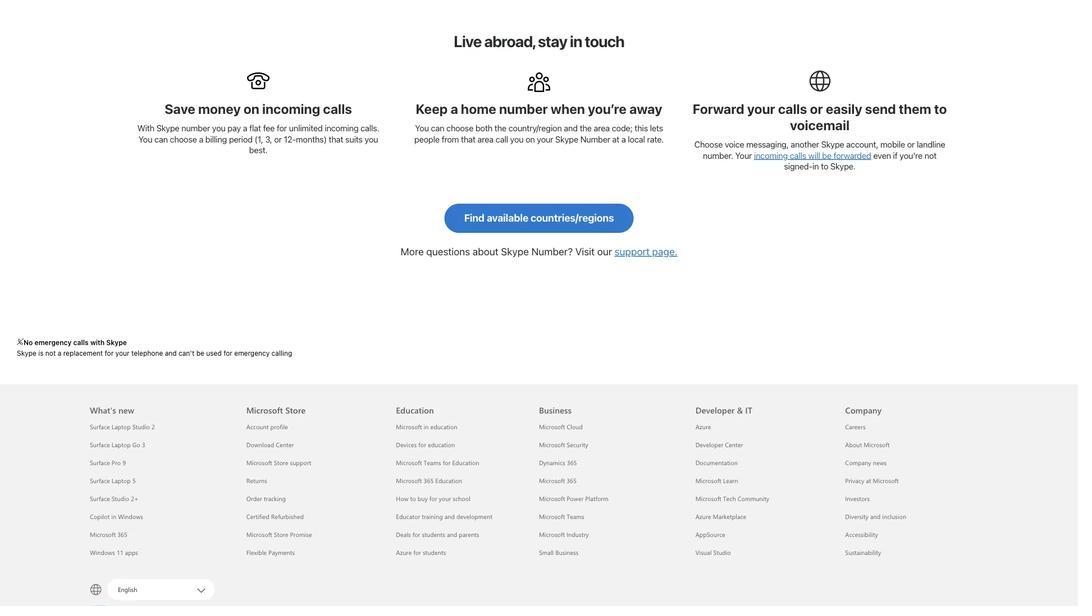 Task type: locate. For each thing, give the bounding box(es) containing it.
0 horizontal spatial microsoft 365 link
[[90, 531, 128, 539]]

privacy
[[846, 477, 865, 486]]

2 that from the left
[[461, 134, 476, 144]]

microsoft industry
[[539, 531, 589, 539]]

emergency
[[35, 339, 72, 347], [234, 350, 270, 357]]

order
[[246, 495, 262, 504]]

azure for azure link on the right
[[696, 423, 712, 432]]

and left can't
[[165, 350, 177, 357]]

surface laptop studio 2 link
[[90, 423, 155, 432]]

2 horizontal spatial you
[[510, 134, 524, 144]]

skype left the number
[[556, 134, 579, 144]]

4 surface from the top
[[90, 477, 110, 486]]

your inside you can choose both the country/region and the area code; this lets people from that area call you on your skype number at a local rate.
[[537, 134, 554, 144]]

microsoft store heading
[[246, 385, 383, 418]]

business up microsoft cloud link
[[539, 405, 572, 416]]

microsoft down documentation link
[[696, 477, 722, 486]]

microsoft up microsoft security link
[[539, 423, 565, 432]]

you up billing
[[212, 123, 226, 133]]

more questions about skype number? visit our support page.
[[401, 246, 678, 258]]

that left suits
[[329, 134, 343, 144]]

1 that from the left
[[329, 134, 343, 144]]

1 horizontal spatial on
[[526, 134, 535, 144]]

copilot
[[90, 513, 110, 522]]

copilot in windows link
[[90, 513, 143, 522]]

2 vertical spatial laptop
[[112, 477, 131, 486]]

1 vertical spatial support
[[290, 459, 311, 468]]

1 horizontal spatial be
[[823, 151, 832, 160]]

store up payments
[[274, 531, 288, 539]]

education up microsoft teams for education
[[428, 441, 455, 450]]

0 vertical spatial laptop
[[112, 423, 131, 432]]

microsoft for the microsoft in education link
[[396, 423, 422, 432]]

365 up 11
[[118, 531, 128, 539]]

1 horizontal spatial or
[[810, 101, 823, 117]]

you
[[415, 123, 429, 133], [139, 134, 152, 144]]

2 vertical spatial to
[[410, 495, 416, 504]]

1 vertical spatial teams
[[567, 513, 585, 522]]

1 vertical spatial area
[[478, 134, 494, 144]]

microsoft teams
[[539, 513, 585, 522]]

1 laptop from the top
[[112, 423, 131, 432]]

0 vertical spatial number
[[499, 101, 548, 117]]

landline
[[917, 140, 946, 149]]

about microsoft link
[[846, 441, 890, 450]]

skype inside you can choose both the country/region and the area code; this lets people from that area call you on your skype number at a local rate.
[[556, 134, 579, 144]]

0 horizontal spatial emergency
[[35, 339, 72, 347]]

&
[[737, 405, 744, 416]]

account
[[246, 423, 269, 432]]

azure up appsource
[[696, 513, 712, 522]]

1 vertical spatial laptop
[[112, 441, 131, 450]]

that inside the with skype number you pay a flat fee for unlimited incoming calls. you can choose a billing period (1, 3, or 12-months) that suits you best.
[[329, 134, 343, 144]]

keep a home number when you're away
[[416, 101, 663, 117]]

countries/regions
[[531, 212, 614, 224]]

microsoft for microsoft store heading
[[246, 405, 283, 416]]

0 horizontal spatial you
[[212, 123, 226, 133]]

can down save
[[154, 134, 168, 144]]

0 horizontal spatial studio
[[112, 495, 129, 504]]

the
[[495, 123, 507, 133], [580, 123, 592, 133]]

store up profile
[[286, 405, 306, 416]]

the up call
[[495, 123, 507, 133]]

abroad,
[[485, 32, 535, 50]]

microsoft store promise link
[[246, 531, 312, 539]]

0 vertical spatial be
[[823, 151, 832, 160]]

surface up surface pro 9
[[90, 441, 110, 450]]

2 vertical spatial store
[[274, 531, 288, 539]]

your left school
[[439, 495, 451, 504]]

microsoft for microsoft 365 link to the bottom
[[90, 531, 116, 539]]

microsoft for microsoft teams for education link at the bottom
[[396, 459, 422, 468]]

send
[[866, 101, 897, 117]]

0 vertical spatial education
[[431, 423, 458, 432]]

microsoft for microsoft power platform link
[[539, 495, 565, 504]]

microsoft down copilot
[[90, 531, 116, 539]]

microsoft inside heading
[[246, 405, 283, 416]]

you can choose both the country/region and the area code; this lets people from that area call you on your skype number at a local rate.
[[415, 123, 664, 144]]

1 vertical spatial not
[[45, 350, 56, 357]]

choose voice messaging, another skype account, mobile or landline number. your
[[695, 140, 946, 160]]

flat
[[249, 123, 261, 133]]

your left telephone
[[116, 350, 130, 357]]

to inside even if you're not signed-in to skype.
[[821, 161, 829, 171]]

2 center from the left
[[726, 441, 744, 450]]

to right the them on the right top of page
[[935, 101, 948, 117]]

for right devices
[[419, 441, 426, 450]]

incoming down messaging,
[[755, 151, 788, 160]]

1 horizontal spatial choose
[[447, 123, 474, 133]]

0 vertical spatial choose
[[447, 123, 474, 133]]

0 horizontal spatial on
[[244, 101, 259, 117]]

2 developer from the top
[[696, 441, 724, 450]]

education down microsoft teams for education link at the bottom
[[436, 477, 463, 486]]

teams for microsoft teams
[[567, 513, 585, 522]]

school
[[453, 495, 471, 504]]

developer & it
[[696, 405, 753, 416]]

microsoft learn
[[696, 477, 739, 486]]

company up the careers link
[[846, 405, 882, 416]]

choose down save
[[170, 134, 197, 144]]

0 horizontal spatial to
[[410, 495, 416, 504]]

microsoft down download
[[246, 459, 272, 468]]

number up country/region at the top
[[499, 101, 548, 117]]

microsoft store support
[[246, 459, 311, 468]]

0 horizontal spatial that
[[329, 134, 343, 144]]

surface studio 2+ link
[[90, 495, 139, 504]]

developer down azure link on the right
[[696, 441, 724, 450]]

voice
[[725, 140, 745, 149]]

you right call
[[510, 134, 524, 144]]

2 horizontal spatial to
[[935, 101, 948, 117]]

0 vertical spatial incoming
[[262, 101, 320, 117]]

0 horizontal spatial at
[[613, 134, 620, 144]]

a inside you can choose both the country/region and the area code; this lets people from that area call you on your skype number at a local rate.
[[622, 134, 626, 144]]

0 vertical spatial azure
[[696, 423, 712, 432]]

0 vertical spatial to
[[935, 101, 948, 117]]

1 horizontal spatial area
[[594, 123, 610, 133]]

microsoft store promise
[[246, 531, 312, 539]]

area
[[594, 123, 610, 133], [478, 134, 494, 144]]

1 horizontal spatial to
[[821, 161, 829, 171]]

account profile
[[246, 423, 288, 432]]

calls up voicemail
[[779, 101, 808, 117]]

education up school
[[453, 459, 480, 468]]

be left used
[[196, 350, 204, 357]]

support
[[615, 246, 650, 258], [290, 459, 311, 468]]

2 vertical spatial education
[[436, 477, 463, 486]]

education up the microsoft in education link
[[396, 405, 434, 416]]

apps
[[125, 549, 138, 557]]

0 vertical spatial students
[[422, 531, 446, 539]]

buy
[[418, 495, 428, 504]]

area up the number
[[594, 123, 610, 133]]

teams up microsoft 365 education "link"
[[424, 459, 442, 468]]

microsoft for the microsoft industry link
[[539, 531, 565, 539]]

security
[[567, 441, 589, 450]]

1 vertical spatial you
[[139, 134, 152, 144]]

1 vertical spatial store
[[274, 459, 288, 468]]

1 vertical spatial microsoft 365
[[90, 531, 128, 539]]

in down will
[[813, 161, 819, 171]]

0 vertical spatial education
[[396, 405, 434, 416]]

5 surface from the top
[[90, 495, 110, 504]]

2 horizontal spatial or
[[908, 140, 915, 149]]

microsoft 365 link down dynamics 365 link
[[539, 477, 577, 486]]

find available countries/regions
[[464, 212, 614, 224]]

1 horizontal spatial windows
[[118, 513, 143, 522]]

surface left "pro"
[[90, 459, 110, 468]]

1 horizontal spatial teams
[[567, 513, 585, 522]]

skype down "no" at the left bottom of the page
[[17, 350, 36, 357]]

1 horizontal spatial not
[[925, 151, 937, 160]]

surface laptop 5
[[90, 477, 136, 486]]

1 vertical spatial at
[[867, 477, 872, 486]]

2 laptop from the top
[[112, 441, 131, 450]]

1 vertical spatial education
[[428, 441, 455, 450]]

5
[[132, 477, 136, 486]]

2
[[152, 423, 155, 432]]

microsoft up news
[[864, 441, 890, 450]]

1 horizontal spatial incoming
[[325, 123, 359, 133]]

account profile link
[[246, 423, 288, 432]]

a left billing
[[199, 134, 203, 144]]

0 horizontal spatial choose
[[170, 134, 197, 144]]

laptop for go
[[112, 441, 131, 450]]

devices
[[396, 441, 417, 450]]

365
[[567, 459, 577, 468], [424, 477, 434, 486], [567, 477, 577, 486], [118, 531, 128, 539]]

for right the deals
[[413, 531, 421, 539]]

1 company from the top
[[846, 405, 882, 416]]

1 vertical spatial to
[[821, 161, 829, 171]]

laptop for studio
[[112, 423, 131, 432]]

incoming up "unlimited"
[[262, 101, 320, 117]]

0 horizontal spatial you
[[139, 134, 152, 144]]

can inside the with skype number you pay a flat fee for unlimited incoming calls. you can choose a billing period (1, 3, or 12-months) that suits you best.
[[154, 134, 168, 144]]

in right copilot
[[111, 513, 116, 522]]

azure up developer center link
[[696, 423, 712, 432]]

or inside the with skype number you pay a flat fee for unlimited incoming calls. you can choose a billing period (1, 3, or 12-months) that suits you best.
[[274, 134, 282, 144]]

you inside you can choose both the country/region and the area code; this lets people from that area call you on your skype number at a local rate.
[[510, 134, 524, 144]]

microsoft for microsoft tech community 'link'
[[696, 495, 722, 504]]

your inside "forward your calls or easily send them to voicemail"
[[748, 101, 776, 117]]

certified refurbished link
[[246, 513, 304, 522]]

microsoft store
[[246, 405, 306, 416]]

business heading
[[539, 385, 682, 418]]

0 horizontal spatial or
[[274, 134, 282, 144]]

1 horizontal spatial you
[[415, 123, 429, 133]]

your down country/region at the top
[[537, 134, 554, 144]]

teams for microsoft teams for education
[[424, 459, 442, 468]]

1 horizontal spatial that
[[461, 134, 476, 144]]

your
[[748, 101, 776, 117], [537, 134, 554, 144], [116, 350, 130, 357], [439, 495, 451, 504]]

skype right with
[[106, 339, 127, 347]]

you down calls.
[[365, 134, 378, 144]]

0 vertical spatial teams
[[424, 459, 442, 468]]

at
[[613, 134, 620, 144], [867, 477, 872, 486]]

educator training and development
[[396, 513, 493, 522]]

surface down what's
[[90, 423, 110, 432]]

1 vertical spatial on
[[526, 134, 535, 144]]

store inside heading
[[286, 405, 306, 416]]

students down deals for students and parents link
[[423, 549, 446, 557]]

1 vertical spatial students
[[423, 549, 446, 557]]

can't
[[179, 350, 195, 357]]

0 horizontal spatial support
[[290, 459, 311, 468]]

more
[[401, 246, 424, 258]]

laptop down new
[[112, 423, 131, 432]]

developer for developer & it
[[696, 405, 735, 416]]

0 horizontal spatial center
[[276, 441, 294, 450]]

1 horizontal spatial can
[[431, 123, 445, 133]]

surface for surface laptop 5
[[90, 477, 110, 486]]

11
[[117, 549, 123, 557]]

3 laptop from the top
[[112, 477, 131, 486]]

number
[[499, 101, 548, 117], [182, 123, 210, 133]]

calls inside "forward your calls or easily send them to voicemail"
[[779, 101, 808, 117]]

0 vertical spatial store
[[286, 405, 306, 416]]

1 vertical spatial number
[[182, 123, 210, 133]]

microsoft 365 link up windows 11 apps
[[90, 531, 128, 539]]

1 vertical spatial be
[[196, 350, 204, 357]]

code;
[[612, 123, 633, 133]]

studio left the 2
[[132, 423, 150, 432]]

0 vertical spatial studio
[[132, 423, 150, 432]]

support inside footer resource links element
[[290, 459, 311, 468]]

azure down the deals
[[396, 549, 412, 557]]

studio left 2+
[[112, 495, 129, 504]]

store down download center 'link' in the left of the page
[[274, 459, 288, 468]]

0 horizontal spatial area
[[478, 134, 494, 144]]

0 vertical spatial on
[[244, 101, 259, 117]]

and down when
[[564, 123, 578, 133]]

0 vertical spatial developer
[[696, 405, 735, 416]]

students for deals
[[422, 531, 446, 539]]

1 center from the left
[[276, 441, 294, 450]]

laptop left 5
[[112, 477, 131, 486]]

will
[[809, 151, 821, 160]]

developer inside heading
[[696, 405, 735, 416]]

0 horizontal spatial the
[[495, 123, 507, 133]]

1 horizontal spatial center
[[726, 441, 744, 450]]

dynamics 365
[[539, 459, 577, 468]]

questions
[[427, 246, 470, 258]]

incoming calls will be forwarded link
[[755, 151, 872, 160]]

surface for surface studio 2+
[[90, 495, 110, 504]]

is
[[38, 350, 44, 357]]

not inside even if you're not signed-in to skype.
[[925, 151, 937, 160]]

2 horizontal spatial studio
[[714, 549, 731, 557]]

on up flat
[[244, 101, 259, 117]]

students down training
[[422, 531, 446, 539]]

9
[[123, 459, 126, 468]]

for right fee
[[277, 123, 287, 133]]

azure
[[696, 423, 712, 432], [696, 513, 712, 522], [396, 549, 412, 557]]

company inside the company "heading"
[[846, 405, 882, 416]]

privacy at microsoft link
[[846, 477, 899, 486]]

0 vertical spatial microsoft 365
[[539, 477, 577, 486]]

windows down 2+
[[118, 513, 143, 522]]

1 horizontal spatial the
[[580, 123, 592, 133]]

microsoft 365 down dynamics 365 link
[[539, 477, 577, 486]]

education up devices for education link
[[431, 423, 458, 432]]

flexible
[[246, 549, 267, 557]]

1 horizontal spatial at
[[867, 477, 872, 486]]

suits
[[346, 134, 363, 144]]

1 vertical spatial incoming
[[325, 123, 359, 133]]

or right '3,'
[[274, 134, 282, 144]]

1 vertical spatial microsoft 365 link
[[90, 531, 128, 539]]

1 surface from the top
[[90, 423, 110, 432]]

about
[[846, 441, 863, 450]]

store for microsoft store promise
[[274, 531, 288, 539]]

company up privacy
[[846, 459, 872, 468]]

you down "with"
[[139, 134, 152, 144]]

2 vertical spatial azure
[[396, 549, 412, 557]]

1 the from the left
[[495, 123, 507, 133]]

to down incoming calls will be forwarded
[[821, 161, 829, 171]]

surface
[[90, 423, 110, 432], [90, 441, 110, 450], [90, 459, 110, 468], [90, 477, 110, 486], [90, 495, 110, 504]]

windows 11 apps link
[[90, 549, 138, 557]]

how to buy for your school link
[[396, 495, 471, 504]]

0 horizontal spatial can
[[154, 134, 168, 144]]

studio right visual
[[714, 549, 731, 557]]

appsource link
[[696, 531, 726, 539]]

in up devices for education link
[[424, 423, 429, 432]]

365 up how to buy for your school link
[[424, 477, 434, 486]]

microsoft up how
[[396, 477, 422, 486]]

this
[[635, 123, 648, 133]]

0 vertical spatial microsoft 365 link
[[539, 477, 577, 486]]

microsoft up small
[[539, 531, 565, 539]]

1 vertical spatial developer
[[696, 441, 724, 450]]

0 horizontal spatial windows
[[90, 549, 115, 557]]

a right keep in the top left of the page
[[451, 101, 458, 117]]

0 vertical spatial not
[[925, 151, 937, 160]]

flexible payments
[[246, 549, 295, 557]]

no emergency calls with skype
[[24, 339, 127, 347]]

devices for education link
[[396, 441, 455, 450]]

0 horizontal spatial number
[[182, 123, 210, 133]]

2 company from the top
[[846, 459, 872, 468]]

0 vertical spatial business
[[539, 405, 572, 416]]

0 horizontal spatial not
[[45, 350, 56, 357]]

choose inside the with skype number you pay a flat fee for unlimited incoming calls. you can choose a billing period (1, 3, or 12-months) that suits you best.
[[170, 134, 197, 144]]

can up people
[[431, 123, 445, 133]]

on
[[244, 101, 259, 117], [526, 134, 535, 144]]

1 horizontal spatial studio
[[132, 423, 150, 432]]

billing
[[205, 134, 227, 144]]

for inside the with skype number you pay a flat fee for unlimited incoming calls. you can choose a billing period (1, 3, or 12-months) that suits you best.
[[277, 123, 287, 133]]

or up the you're
[[908, 140, 915, 149]]

1 horizontal spatial support
[[615, 246, 650, 258]]

1 vertical spatial company
[[846, 459, 872, 468]]

2 vertical spatial studio
[[714, 549, 731, 557]]

0 vertical spatial you
[[415, 123, 429, 133]]

that right from
[[461, 134, 476, 144]]

on down country/region at the top
[[526, 134, 535, 144]]

1 developer from the top
[[696, 405, 735, 416]]

and right training
[[445, 513, 455, 522]]

store
[[286, 405, 306, 416], [274, 459, 288, 468], [274, 531, 288, 539]]

0 vertical spatial support
[[615, 246, 650, 258]]

2 surface from the top
[[90, 441, 110, 450]]

another
[[791, 140, 820, 149]]

stay
[[538, 32, 567, 50]]

investors link
[[846, 495, 870, 504]]

surface down surface pro 9 link
[[90, 477, 110, 486]]

skype right "with"
[[157, 123, 179, 133]]

educator
[[396, 513, 420, 522]]

home
[[461, 101, 497, 117]]

0 vertical spatial windows
[[118, 513, 143, 522]]

1 vertical spatial windows
[[90, 549, 115, 557]]

and inside you can choose both the country/region and the area code; this lets people from that area call you on your skype number at a local rate.
[[564, 123, 578, 133]]

emergency left calling
[[234, 350, 270, 357]]

microsoft down certified
[[246, 531, 272, 539]]

microsoft up devices
[[396, 423, 422, 432]]

microsoft for top microsoft 365 link
[[539, 477, 565, 486]]

you up people
[[415, 123, 429, 133]]

support down download center 'link' in the left of the page
[[290, 459, 311, 468]]

developer up azure link on the right
[[696, 405, 735, 416]]

center for developer
[[726, 441, 744, 450]]

microsoft up microsoft teams link
[[539, 495, 565, 504]]

microsoft for microsoft cloud link
[[539, 423, 565, 432]]

can inside you can choose both the country/region and the area code; this lets people from that area call you on your skype number at a local rate.
[[431, 123, 445, 133]]

period
[[229, 134, 253, 144]]

azure for azure marketplace
[[696, 513, 712, 522]]

studio for visual studio
[[714, 549, 731, 557]]

education
[[396, 405, 434, 416], [453, 459, 480, 468], [436, 477, 463, 486]]

mobile
[[881, 140, 906, 149]]

for right replacement
[[105, 350, 114, 357]]

profile
[[271, 423, 288, 432]]

0 horizontal spatial teams
[[424, 459, 442, 468]]

students
[[422, 531, 446, 539], [423, 549, 446, 557]]

3 surface from the top
[[90, 459, 110, 468]]

area down both at left top
[[478, 134, 494, 144]]

be right will
[[823, 151, 832, 160]]

at down code;
[[613, 134, 620, 144]]

to inside footer resource links element
[[410, 495, 416, 504]]

surface up copilot
[[90, 495, 110, 504]]

people
[[415, 134, 440, 144]]

what's new heading
[[90, 385, 233, 418]]

2 horizontal spatial incoming
[[755, 151, 788, 160]]

2 vertical spatial incoming
[[755, 151, 788, 160]]



Task type: describe. For each thing, give the bounding box(es) containing it.
sustainability link
[[846, 549, 882, 557]]

even if you're not signed-in to skype.
[[785, 151, 937, 171]]

company heading
[[846, 385, 982, 418]]

a right is
[[58, 350, 61, 357]]

easily
[[826, 101, 863, 117]]

surface laptop 5 link
[[90, 477, 136, 486]]

or inside "forward your calls or easily send them to voicemail"
[[810, 101, 823, 117]]

call
[[496, 134, 508, 144]]

at inside you can choose both the country/region and the area code; this lets people from that area call you on your skype number at a local rate.
[[613, 134, 620, 144]]

pay
[[228, 123, 241, 133]]

microsoft for microsoft 365 education "link"
[[396, 477, 422, 486]]

microsoft for microsoft teams link
[[539, 513, 565, 522]]

0 horizontal spatial microsoft 365
[[90, 531, 128, 539]]

365 down security
[[567, 459, 577, 468]]

choose inside you can choose both the country/region and the area code; this lets people from that area call you on your skype number at a local rate.
[[447, 123, 474, 133]]

visual studio
[[696, 549, 731, 557]]

microsoft teams for education
[[396, 459, 480, 468]]

company for company
[[846, 405, 882, 416]]

tracking
[[264, 495, 286, 504]]

microsoft teams link
[[539, 513, 585, 522]]

laptop for 5
[[112, 477, 131, 486]]

order tracking
[[246, 495, 286, 504]]

2 the from the left
[[580, 123, 592, 133]]

deals for students and parents
[[396, 531, 480, 539]]

diversity and inclusion
[[846, 513, 907, 522]]

0 horizontal spatial be
[[196, 350, 204, 357]]

company for company news
[[846, 459, 872, 468]]

incoming inside the with skype number you pay a flat fee for unlimited incoming calls. you can choose a billing period (1, 3, or 12-months) that suits you best.
[[325, 123, 359, 133]]

cloud
[[567, 423, 583, 432]]

store for microsoft store
[[286, 405, 306, 416]]

refurbished
[[271, 513, 304, 522]]

calls up signed-
[[790, 151, 807, 160]]

in inside even if you're not signed-in to skype.
[[813, 161, 819, 171]]

deals
[[396, 531, 411, 539]]

months)
[[296, 134, 327, 144]]

in right stay
[[570, 32, 582, 50]]

country/region
[[509, 123, 562, 133]]

3
[[142, 441, 145, 450]]

for down deals for students and parents
[[414, 549, 421, 557]]

from
[[442, 134, 459, 144]]

at inside footer resource links element
[[867, 477, 872, 486]]

appsource
[[696, 531, 726, 539]]

how
[[396, 495, 409, 504]]

you're
[[900, 151, 923, 160]]

download
[[246, 441, 274, 450]]

0 horizontal spatial incoming
[[262, 101, 320, 117]]

download center link
[[246, 441, 294, 450]]

live abroad, stay in touch
[[454, 32, 625, 50]]

when
[[551, 101, 585, 117]]

skype inside the with skype number you pay a flat fee for unlimited incoming calls. you can choose a billing period (1, 3, or 12-months) that suits you best.
[[157, 123, 179, 133]]

for right used
[[224, 350, 233, 357]]

forward
[[693, 101, 745, 117]]

page.
[[653, 246, 678, 258]]

on inside you can choose both the country/region and the area code; this lets people from that area call you on your skype number at a local rate.
[[526, 134, 535, 144]]

number?
[[532, 246, 573, 258]]

returns
[[246, 477, 267, 486]]

education heading
[[396, 385, 533, 418]]

keep
[[416, 101, 448, 117]]

microsoft 365 education
[[396, 477, 463, 486]]

1 vertical spatial education
[[453, 459, 480, 468]]

store for microsoft store support
[[274, 459, 288, 468]]

azure for students
[[396, 549, 446, 557]]

microsoft for microsoft security link
[[539, 441, 565, 450]]

what's new
[[90, 405, 134, 416]]

careers
[[846, 423, 866, 432]]

1 horizontal spatial you
[[365, 134, 378, 144]]

education for devices for education
[[428, 441, 455, 450]]

365 up microsoft power platform link
[[567, 477, 577, 486]]

microsoft for microsoft store promise link
[[246, 531, 272, 539]]

education for microsoft in education
[[431, 423, 458, 432]]

replacement
[[63, 350, 103, 357]]

visual
[[696, 549, 712, 557]]

surface for surface pro 9
[[90, 459, 110, 468]]

0 vertical spatial emergency
[[35, 339, 72, 347]]

skype right about
[[501, 246, 529, 258]]

even
[[874, 151, 892, 160]]

rate.
[[647, 134, 664, 144]]

incoming calls will be forwarded
[[755, 151, 872, 160]]

to inside "forward your calls or easily send them to voicemail"
[[935, 101, 948, 117]]

training
[[422, 513, 443, 522]]

save money on incoming calls
[[165, 101, 352, 117]]

business inside heading
[[539, 405, 572, 416]]

support page. link
[[615, 246, 678, 258]]

go
[[132, 441, 140, 450]]

voicemail
[[791, 117, 850, 133]]

2+
[[131, 495, 139, 504]]

microsoft security link
[[539, 441, 589, 450]]

certified refurbished
[[246, 513, 304, 522]]

1 horizontal spatial microsoft 365
[[539, 477, 577, 486]]

english
[[118, 586, 137, 595]]

skype inside choose voice messaging, another skype account, mobile or landline number. your
[[822, 140, 845, 149]]

developer center
[[696, 441, 744, 450]]

number.
[[703, 151, 734, 160]]

for right buy
[[430, 495, 437, 504]]

payments
[[269, 549, 295, 557]]

developer center link
[[696, 441, 744, 450]]

or inside choose voice messaging, another skype account, mobile or landline number. your
[[908, 140, 915, 149]]

and left parents
[[447, 531, 458, 539]]

you inside you can choose both the country/region and the area code; this lets people from that area call you on your skype number at a local rate.
[[415, 123, 429, 133]]

microsoft down news
[[873, 477, 899, 486]]

microsoft power platform link
[[539, 495, 609, 504]]

skype is not a replacement for your telephone and can't be used for emergency calling
[[17, 350, 292, 357]]

1 horizontal spatial number
[[499, 101, 548, 117]]

calls.
[[361, 123, 380, 133]]

developer for developer center
[[696, 441, 724, 450]]

forward your calls or easily send them to voicemail
[[693, 101, 948, 133]]

about microsoft
[[846, 441, 890, 450]]

developer & it heading
[[696, 385, 832, 418]]

that inside you can choose both the country/region and the area code; this lets people from that area call you on your skype number at a local rate.
[[461, 134, 476, 144]]

1 vertical spatial business
[[556, 549, 579, 557]]

your inside footer resource links element
[[439, 495, 451, 504]]

surface for surface laptop go 3
[[90, 441, 110, 450]]

number inside the with skype number you pay a flat fee for unlimited incoming calls. you can choose a billing period (1, 3, or 12-months) that suits you best.
[[182, 123, 210, 133]]

choose
[[695, 140, 723, 149]]

your
[[736, 151, 752, 160]]

messaging,
[[747, 140, 789, 149]]

center for microsoft
[[276, 441, 294, 450]]

for up microsoft 365 education "link"
[[443, 459, 451, 468]]

azure for azure for students
[[396, 549, 412, 557]]

azure marketplace link
[[696, 513, 747, 522]]

calling
[[272, 350, 292, 357]]

with skype number you pay a flat fee for unlimited incoming calls. you can choose a billing period (1, 3, or 12-months) that suits you best.
[[137, 123, 380, 155]]

investors
[[846, 495, 870, 504]]

microsoft power platform
[[539, 495, 609, 504]]

educator training and development link
[[396, 513, 493, 522]]

and right diversity on the bottom right of the page
[[871, 513, 881, 522]]

footer resource links element
[[36, 385, 1043, 562]]

surface for surface laptop studio 2
[[90, 423, 110, 432]]

tech
[[724, 495, 736, 504]]

industry
[[567, 531, 589, 539]]

calls up suits
[[323, 101, 352, 117]]

calls up replacement
[[73, 339, 89, 347]]

surface studio 2+
[[90, 495, 139, 504]]

money
[[198, 101, 241, 117]]

if
[[894, 151, 898, 160]]

you inside the with skype number you pay a flat fee for unlimited incoming calls. you can choose a billing period (1, 3, or 12-months) that suits you best.
[[139, 134, 152, 144]]

dynamics
[[539, 459, 566, 468]]

microsoft tech community
[[696, 495, 770, 504]]

a left flat
[[243, 123, 247, 133]]

microsoft for microsoft learn link
[[696, 477, 722, 486]]

parents
[[459, 531, 480, 539]]

microsoft for microsoft store support "link"
[[246, 459, 272, 468]]

1 horizontal spatial emergency
[[234, 350, 270, 357]]

available
[[487, 212, 529, 224]]

0 vertical spatial area
[[594, 123, 610, 133]]

studio for surface studio 2+
[[112, 495, 129, 504]]

students for azure
[[423, 549, 446, 557]]

education inside heading
[[396, 405, 434, 416]]

what's
[[90, 405, 116, 416]]

small business
[[539, 549, 579, 557]]

telephone
[[131, 350, 163, 357]]



Task type: vqa. For each thing, say whether or not it's contained in the screenshot.


